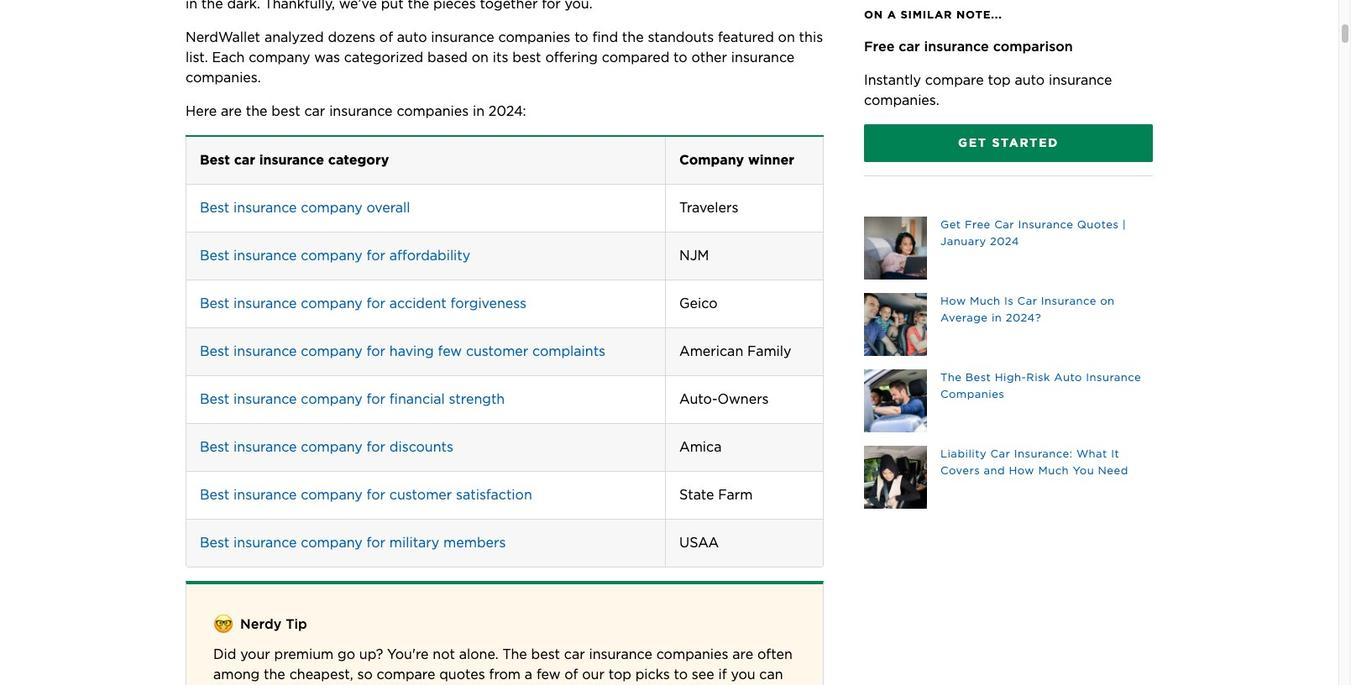 Task type: vqa. For each thing, say whether or not it's contained in the screenshot.


Task type: locate. For each thing, give the bounding box(es) containing it.
0 horizontal spatial compare
[[377, 667, 436, 683]]

to
[[575, 29, 589, 45], [674, 49, 688, 65], [674, 667, 688, 683]]

2 vertical spatial companies
[[657, 646, 729, 662]]

0 vertical spatial get
[[958, 136, 988, 150]]

insurance right auto
[[1086, 371, 1142, 384]]

2 horizontal spatial companies
[[657, 646, 729, 662]]

company down best insurance company for discounts
[[301, 487, 363, 503]]

for left having
[[367, 343, 386, 359]]

0 vertical spatial top
[[988, 72, 1011, 88]]

companies. down each
[[186, 69, 261, 85]]

company
[[249, 49, 310, 65], [301, 200, 363, 216], [301, 247, 363, 263], [301, 295, 363, 311], [301, 343, 363, 359], [301, 391, 363, 407], [301, 439, 363, 455], [301, 487, 363, 503], [301, 535, 363, 551]]

auto-
[[680, 391, 718, 407]]

0 horizontal spatial companies.
[[186, 69, 261, 85]]

company winner
[[680, 152, 795, 168]]

top down free car insurance comparison
[[988, 72, 1011, 88]]

2 vertical spatial the
[[264, 667, 285, 683]]

up?
[[359, 646, 383, 662]]

to left see at right bottom
[[674, 667, 688, 683]]

january
[[941, 235, 987, 248]]

analyzed
[[265, 29, 324, 45]]

1 vertical spatial the
[[503, 646, 527, 662]]

0 vertical spatial customer
[[466, 343, 529, 359]]

compare down you're
[[377, 667, 436, 683]]

standouts
[[648, 29, 714, 45]]

for for affordability
[[367, 247, 386, 263]]

0 vertical spatial in
[[473, 103, 485, 119]]

amica
[[680, 439, 722, 455]]

0 vertical spatial a
[[888, 8, 897, 21]]

1 vertical spatial get
[[941, 218, 962, 231]]

1 vertical spatial a
[[525, 667, 533, 683]]

few right having
[[438, 343, 462, 359]]

1 vertical spatial car
[[1018, 295, 1038, 307]]

customer down discounts
[[390, 487, 452, 503]]

1 vertical spatial companies
[[397, 103, 469, 119]]

did
[[213, 646, 236, 662]]

0 horizontal spatial much
[[970, 295, 1001, 307]]

top right the our
[[609, 667, 632, 683]]

2024:
[[489, 103, 526, 119]]

get left started
[[958, 136, 988, 150]]

american
[[680, 343, 744, 359]]

7 for from the top
[[367, 535, 386, 551]]

free up january
[[965, 218, 991, 231]]

complaints
[[533, 343, 606, 359]]

1 horizontal spatial customer
[[466, 343, 529, 359]]

for for military
[[367, 535, 386, 551]]

you
[[731, 667, 756, 683]]

0 horizontal spatial customer
[[390, 487, 452, 503]]

best insurance company for accident forgiveness link
[[200, 295, 527, 311]]

car up best insurance company overall link
[[234, 152, 255, 168]]

0 vertical spatial auto
[[397, 29, 427, 45]]

get up january
[[941, 218, 962, 231]]

0 vertical spatial companies
[[499, 29, 571, 45]]

much inside liability car insurance: what it covers and how much you need
[[1039, 465, 1069, 477]]

0 vertical spatial free
[[864, 39, 895, 55]]

are right here
[[221, 103, 242, 119]]

1 vertical spatial of
[[565, 667, 578, 683]]

on left this at the right top of the page
[[778, 29, 795, 45]]

this
[[799, 29, 823, 45]]

company up the best insurance company for discounts link
[[301, 391, 363, 407]]

1 vertical spatial customer
[[390, 487, 452, 503]]

car up 2024
[[995, 218, 1015, 231]]

its
[[493, 49, 509, 65]]

1 horizontal spatial free
[[965, 218, 991, 231]]

compared
[[602, 49, 670, 65]]

best right alone.
[[531, 646, 560, 662]]

0 horizontal spatial are
[[221, 103, 242, 119]]

best for best insurance company for military members
[[200, 535, 230, 551]]

are
[[221, 103, 242, 119], [733, 646, 754, 662]]

the inside nerdwallet analyzed dozens of auto insurance companies to find the standouts featured on this list. each company was categorized based on its best offering compared to other insurance companies.
[[622, 29, 644, 45]]

1 horizontal spatial on
[[778, 29, 795, 45]]

the up compared
[[622, 29, 644, 45]]

2 vertical spatial best
[[531, 646, 560, 662]]

companies inside nerdwallet analyzed dozens of auto insurance companies to find the standouts featured on this list. each company was categorized based on its best offering compared to other insurance companies.
[[499, 29, 571, 45]]

winner
[[748, 152, 795, 168]]

in for 2024:
[[473, 103, 485, 119]]

1 vertical spatial auto
[[1015, 72, 1045, 88]]

instantly
[[864, 72, 922, 88]]

in left 2024?
[[992, 312, 1002, 324]]

farm
[[719, 487, 753, 503]]

best
[[513, 49, 542, 65], [272, 103, 300, 119], [531, 646, 560, 662]]

company inside nerdwallet analyzed dozens of auto insurance companies to find the standouts featured on this list. each company was categorized based on its best offering compared to other insurance companies.
[[249, 49, 310, 65]]

are up you
[[733, 646, 754, 662]]

0 vertical spatial how
[[941, 295, 967, 307]]

insurance up 2024?
[[1042, 295, 1097, 307]]

on left its
[[472, 49, 489, 65]]

best inside did your premium go up? you're not alone. the best car insurance companies are often among the cheapest, so compare quotes from a few of our top picks to see if you ca
[[531, 646, 560, 662]]

1 horizontal spatial compare
[[926, 72, 984, 88]]

on down quotes
[[1101, 295, 1115, 307]]

2024
[[990, 235, 1020, 248]]

1 vertical spatial to
[[674, 49, 688, 65]]

insurance inside did your premium go up? you're not alone. the best car insurance companies are often among the cheapest, so compare quotes from a few of our top picks to see if you ca
[[589, 646, 653, 662]]

free down on
[[864, 39, 895, 55]]

auto-owners
[[680, 391, 769, 407]]

1 horizontal spatial auto
[[1015, 72, 1045, 88]]

0 vertical spatial the
[[941, 371, 962, 384]]

companies up see at right bottom
[[657, 646, 729, 662]]

on a similar note...
[[864, 8, 1003, 21]]

a
[[888, 8, 897, 21], [525, 667, 533, 683]]

best insurance company for affordability
[[200, 247, 471, 263]]

for up best insurance company for military members
[[367, 487, 386, 503]]

1 vertical spatial few
[[537, 667, 561, 683]]

1 horizontal spatial a
[[888, 8, 897, 21]]

for left discounts
[[367, 439, 386, 455]]

companies up its
[[499, 29, 571, 45]]

are inside did your premium go up? you're not alone. the best car insurance companies are often among the cheapest, so compare quotes from a few of our top picks to see if you ca
[[733, 646, 754, 662]]

car up "best car insurance category"
[[304, 103, 325, 119]]

0 vertical spatial much
[[970, 295, 1001, 307]]

liability car insurance: what it covers and how much you need
[[941, 448, 1129, 477]]

high-
[[995, 371, 1027, 384]]

best for best insurance company overall
[[200, 200, 230, 216]]

0 horizontal spatial companies
[[397, 103, 469, 119]]

company up best insurance company for financial strength link
[[301, 343, 363, 359]]

tip
[[286, 616, 307, 632]]

auto inside instantly compare top auto insurance companies.
[[1015, 72, 1045, 88]]

a right on
[[888, 8, 897, 21]]

company down the best insurance company for customer satisfaction link
[[301, 535, 363, 551]]

for
[[367, 247, 386, 263], [367, 295, 386, 311], [367, 343, 386, 359], [367, 391, 386, 407], [367, 439, 386, 455], [367, 487, 386, 503], [367, 535, 386, 551]]

best for best insurance company for discounts
[[200, 439, 230, 455]]

🤓 nerdy tip
[[213, 612, 307, 636]]

car
[[995, 218, 1015, 231], [1018, 295, 1038, 307], [991, 448, 1011, 460]]

in left 2024: at the top left of page
[[473, 103, 485, 119]]

customer
[[466, 343, 529, 359], [390, 487, 452, 503]]

1 horizontal spatial few
[[537, 667, 561, 683]]

1 horizontal spatial in
[[992, 312, 1002, 324]]

1 vertical spatial free
[[965, 218, 991, 231]]

0 vertical spatial insurance
[[1018, 218, 1074, 231]]

for for financial
[[367, 391, 386, 407]]

1 vertical spatial compare
[[377, 667, 436, 683]]

1 vertical spatial how
[[1009, 465, 1035, 477]]

of inside nerdwallet analyzed dozens of auto insurance companies to find the standouts featured on this list. each company was categorized based on its best offering compared to other insurance companies.
[[380, 29, 393, 45]]

company down best insurance company for financial strength link
[[301, 439, 363, 455]]

0 horizontal spatial few
[[438, 343, 462, 359]]

1 vertical spatial the
[[246, 103, 268, 119]]

3 for from the top
[[367, 343, 386, 359]]

best inside the best high-risk auto insurance companies
[[966, 371, 992, 384]]

0 vertical spatial the
[[622, 29, 644, 45]]

the
[[941, 371, 962, 384], [503, 646, 527, 662]]

1 horizontal spatial how
[[1009, 465, 1035, 477]]

1 horizontal spatial the
[[941, 371, 962, 384]]

0 horizontal spatial in
[[473, 103, 485, 119]]

premium
[[274, 646, 334, 662]]

2 vertical spatial car
[[991, 448, 1011, 460]]

comparison
[[994, 39, 1073, 55]]

best insurance company for financial strength link
[[200, 391, 505, 407]]

of up categorized
[[380, 29, 393, 45]]

much down insurance:
[[1039, 465, 1069, 477]]

company down best insurance company overall
[[301, 247, 363, 263]]

companies inside did your premium go up? you're not alone. the best car insurance companies are often among the cheapest, so compare quotes from a few of our top picks to see if you ca
[[657, 646, 729, 662]]

best insurance company for discounts
[[200, 439, 454, 455]]

best insurance company for having few customer complaints
[[200, 343, 606, 359]]

in for 2024?
[[992, 312, 1002, 324]]

free inside get free car insurance quotes | january 2024
[[965, 218, 991, 231]]

best car insurance category
[[200, 152, 389, 168]]

a right the from
[[525, 667, 533, 683]]

alone.
[[459, 646, 499, 662]]

insurance
[[1018, 218, 1074, 231], [1042, 295, 1097, 307], [1086, 371, 1142, 384]]

based
[[428, 49, 468, 65]]

find
[[593, 29, 618, 45]]

0 vertical spatial companies.
[[186, 69, 261, 85]]

1 horizontal spatial companies
[[499, 29, 571, 45]]

to down standouts
[[674, 49, 688, 65]]

go
[[338, 646, 355, 662]]

company up best insurance company for affordability
[[301, 200, 363, 216]]

1 vertical spatial companies.
[[864, 92, 940, 108]]

1 horizontal spatial top
[[988, 72, 1011, 88]]

best for best insurance company for affordability
[[200, 247, 230, 263]]

the down your
[[264, 667, 285, 683]]

best insurance company for financial strength
[[200, 391, 505, 407]]

company down analyzed
[[249, 49, 310, 65]]

in
[[473, 103, 485, 119], [992, 312, 1002, 324]]

0 vertical spatial car
[[995, 218, 1015, 231]]

car inside did your premium go up? you're not alone. the best car insurance companies are often among the cheapest, so compare quotes from a few of our top picks to see if you ca
[[564, 646, 585, 662]]

5 for from the top
[[367, 439, 386, 455]]

on inside how much is car insurance on average in 2024?
[[1101, 295, 1115, 307]]

few right the from
[[537, 667, 561, 683]]

get started
[[958, 136, 1059, 150]]

usaa
[[680, 535, 719, 551]]

car up 2024?
[[1018, 295, 1038, 307]]

for for discounts
[[367, 439, 386, 455]]

company for accident
[[301, 295, 363, 311]]

state farm
[[680, 487, 753, 503]]

best insurance company overall link
[[200, 200, 410, 216]]

was
[[314, 49, 340, 65]]

to inside did your premium go up? you're not alone. the best car insurance companies are often among the cheapest, so compare quotes from a few of our top picks to see if you ca
[[674, 667, 688, 683]]

0 horizontal spatial top
[[609, 667, 632, 683]]

so
[[357, 667, 373, 683]]

best for best insurance company for having few customer complaints
[[200, 343, 230, 359]]

the right here
[[246, 103, 268, 119]]

0 horizontal spatial a
[[525, 667, 533, 683]]

2 vertical spatial insurance
[[1086, 371, 1142, 384]]

nerdwallet
[[186, 29, 260, 45]]

how
[[941, 295, 967, 307], [1009, 465, 1035, 477]]

2 for from the top
[[367, 295, 386, 311]]

car inside the table 14332 element
[[234, 152, 255, 168]]

2 horizontal spatial on
[[1101, 295, 1115, 307]]

1 vertical spatial much
[[1039, 465, 1069, 477]]

0 vertical spatial of
[[380, 29, 393, 45]]

company down best insurance company for affordability
[[301, 295, 363, 311]]

0 horizontal spatial of
[[380, 29, 393, 45]]

0 vertical spatial best
[[513, 49, 542, 65]]

0 horizontal spatial on
[[472, 49, 489, 65]]

1 horizontal spatial are
[[733, 646, 754, 662]]

the up the from
[[503, 646, 527, 662]]

the up 'companies'
[[941, 371, 962, 384]]

4 for from the top
[[367, 391, 386, 407]]

auto up categorized
[[397, 29, 427, 45]]

1 horizontal spatial of
[[565, 667, 578, 683]]

in inside how much is car insurance on average in 2024?
[[992, 312, 1002, 324]]

best inside nerdwallet analyzed dozens of auto insurance companies to find the standouts featured on this list. each company was categorized based on its best offering compared to other insurance companies.
[[513, 49, 542, 65]]

get
[[958, 136, 988, 150], [941, 218, 962, 231]]

car up and
[[991, 448, 1011, 460]]

insurance
[[431, 29, 495, 45], [925, 39, 989, 55], [732, 49, 795, 65], [1049, 72, 1113, 88], [329, 103, 393, 119], [259, 152, 324, 168], [234, 200, 297, 216], [234, 247, 297, 263], [234, 295, 297, 311], [234, 343, 297, 359], [234, 391, 297, 407], [234, 439, 297, 455], [234, 487, 297, 503], [234, 535, 297, 551], [589, 646, 653, 662]]

1 vertical spatial in
[[992, 312, 1002, 324]]

1 vertical spatial insurance
[[1042, 295, 1097, 307]]

2 vertical spatial on
[[1101, 295, 1115, 307]]

1 horizontal spatial companies.
[[864, 92, 940, 108]]

6 for from the top
[[367, 487, 386, 503]]

note...
[[957, 8, 1003, 21]]

2024?
[[1006, 312, 1042, 324]]

of left the our
[[565, 667, 578, 683]]

1 vertical spatial are
[[733, 646, 754, 662]]

0 horizontal spatial how
[[941, 295, 967, 307]]

customer down forgiveness
[[466, 343, 529, 359]]

to up the offering
[[575, 29, 589, 45]]

companies down based
[[397, 103, 469, 119]]

🤓
[[213, 612, 234, 636]]

how right and
[[1009, 465, 1035, 477]]

car up the our
[[564, 646, 585, 662]]

2 vertical spatial to
[[674, 667, 688, 683]]

of
[[380, 29, 393, 45], [565, 667, 578, 683]]

compare down free car insurance comparison
[[926, 72, 984, 88]]

for down overall
[[367, 247, 386, 263]]

car down similar
[[899, 39, 920, 55]]

0 horizontal spatial the
[[503, 646, 527, 662]]

best for best car insurance category
[[200, 152, 230, 168]]

among
[[213, 667, 260, 683]]

compare inside instantly compare top auto insurance companies.
[[926, 72, 984, 88]]

best up "best car insurance category"
[[272, 103, 300, 119]]

best insurance company for customer satisfaction
[[200, 487, 532, 503]]

for left military
[[367, 535, 386, 551]]

best right its
[[513, 49, 542, 65]]

insurance:
[[1015, 448, 1073, 460]]

for left financial
[[367, 391, 386, 407]]

1 vertical spatial top
[[609, 667, 632, 683]]

1 for from the top
[[367, 247, 386, 263]]

insurance up 2024
[[1018, 218, 1074, 231]]

how up average
[[941, 295, 967, 307]]

much left is
[[970, 295, 1001, 307]]

1 horizontal spatial much
[[1039, 465, 1069, 477]]

companies. down instantly
[[864, 92, 940, 108]]

0 horizontal spatial auto
[[397, 29, 427, 45]]

0 vertical spatial are
[[221, 103, 242, 119]]

car
[[899, 39, 920, 55], [304, 103, 325, 119], [234, 152, 255, 168], [564, 646, 585, 662]]

get inside get free car insurance quotes | january 2024
[[941, 218, 962, 231]]

having
[[390, 343, 434, 359]]

auto down comparison
[[1015, 72, 1045, 88]]

for left accident
[[367, 295, 386, 311]]

0 vertical spatial few
[[438, 343, 462, 359]]

0 vertical spatial compare
[[926, 72, 984, 88]]



Task type: describe. For each thing, give the bounding box(es) containing it.
top inside instantly compare top auto insurance companies.
[[988, 72, 1011, 88]]

insurance inside how much is car insurance on average in 2024?
[[1042, 295, 1097, 307]]

nerdwallet analyzed dozens of auto insurance companies to find the standouts featured on this list. each company was categorized based on its best offering compared to other insurance companies.
[[186, 29, 827, 85]]

liability car insurance: what it covers and how much you need link
[[864, 446, 1153, 509]]

car inside get free car insurance quotes | january 2024
[[995, 218, 1015, 231]]

insurance inside instantly compare top auto insurance companies.
[[1049, 72, 1113, 88]]

compare inside did your premium go up? you're not alone. the best car insurance companies are often among the cheapest, so compare quotes from a few of our top picks to see if you ca
[[377, 667, 436, 683]]

for for accident
[[367, 295, 386, 311]]

nerdy
[[240, 616, 282, 632]]

not
[[433, 646, 455, 662]]

the inside did your premium go up? you're not alone. the best car insurance companies are often among the cheapest, so compare quotes from a few of our top picks to see if you ca
[[503, 646, 527, 662]]

companies for to
[[499, 29, 571, 45]]

affordability
[[390, 247, 471, 263]]

discounts
[[390, 439, 454, 455]]

companies. inside instantly compare top auto insurance companies.
[[864, 92, 940, 108]]

for for customer
[[367, 487, 386, 503]]

you
[[1073, 465, 1095, 477]]

0 vertical spatial on
[[778, 29, 795, 45]]

started
[[993, 136, 1059, 150]]

company for discounts
[[301, 439, 363, 455]]

auto
[[1055, 371, 1083, 384]]

and
[[984, 465, 1006, 477]]

how inside how much is car insurance on average in 2024?
[[941, 295, 967, 307]]

get started link
[[864, 124, 1153, 162]]

get free car insurance quotes | january 2024
[[941, 218, 1127, 248]]

company for military
[[301, 535, 363, 551]]

0 vertical spatial to
[[575, 29, 589, 45]]

your
[[240, 646, 270, 662]]

car inside how much is car insurance on average in 2024?
[[1018, 295, 1038, 307]]

owners
[[718, 391, 769, 407]]

featured
[[718, 29, 774, 45]]

njm
[[680, 247, 709, 263]]

covers
[[941, 465, 980, 477]]

the inside did your premium go up? you're not alone. the best car insurance companies are often among the cheapest, so compare quotes from a few of our top picks to see if you ca
[[264, 667, 285, 683]]

free car insurance comparison
[[864, 39, 1073, 55]]

companies for in
[[397, 103, 469, 119]]

best insurance company for accident forgiveness
[[200, 295, 527, 311]]

instantly compare top auto insurance companies.
[[864, 72, 1117, 108]]

the best high-risk auto insurance companies
[[941, 371, 1142, 401]]

best for best insurance company for financial strength
[[200, 391, 230, 407]]

1 vertical spatial best
[[272, 103, 300, 119]]

american family
[[680, 343, 792, 359]]

on
[[864, 8, 884, 21]]

forgiveness
[[451, 295, 527, 311]]

best insurance company for military members link
[[200, 535, 506, 551]]

dozens
[[328, 29, 376, 45]]

best insurance company for military members
[[200, 535, 506, 551]]

quotes
[[1078, 218, 1119, 231]]

insurance inside get free car insurance quotes | january 2024
[[1018, 218, 1074, 231]]

best for best insurance company for customer satisfaction
[[200, 487, 230, 503]]

what
[[1077, 448, 1108, 460]]

from
[[489, 667, 521, 683]]

members
[[444, 535, 506, 551]]

|
[[1123, 218, 1127, 231]]

it
[[1112, 448, 1120, 460]]

picks
[[636, 667, 670, 683]]

company
[[680, 152, 744, 168]]

company for customer
[[301, 487, 363, 503]]

other
[[692, 49, 728, 65]]

for for having
[[367, 343, 386, 359]]

top inside did your premium go up? you're not alone. the best car insurance companies are often among the cheapest, so compare quotes from a few of our top picks to see if you ca
[[609, 667, 632, 683]]

company for financial
[[301, 391, 363, 407]]

insurance inside the best high-risk auto insurance companies
[[1086, 371, 1142, 384]]

best insurance company for discounts link
[[200, 439, 454, 455]]

liability
[[941, 448, 987, 460]]

family
[[748, 343, 792, 359]]

get for get started
[[958, 136, 988, 150]]

quotes
[[440, 667, 485, 683]]

car inside liability car insurance: what it covers and how much you need
[[991, 448, 1011, 460]]

here
[[186, 103, 217, 119]]

geico
[[680, 295, 718, 311]]

best insurance company for customer satisfaction link
[[200, 487, 532, 503]]

how inside liability car insurance: what it covers and how much you need
[[1009, 465, 1035, 477]]

best insurance company overall
[[200, 200, 410, 216]]

a inside did your premium go up? you're not alone. the best car insurance companies are often among the cheapest, so compare quotes from a few of our top picks to see if you ca
[[525, 667, 533, 683]]

cheapest,
[[290, 667, 353, 683]]

best for best insurance company for accident forgiveness
[[200, 295, 230, 311]]

risk
[[1027, 371, 1051, 384]]

each
[[212, 49, 245, 65]]

companies. inside nerdwallet analyzed dozens of auto insurance companies to find the standouts featured on this list. each company was categorized based on its best offering compared to other insurance companies.
[[186, 69, 261, 85]]

did your premium go up? you're not alone. the best car insurance companies are often among the cheapest, so compare quotes from a few of our top picks to see if you ca
[[213, 646, 797, 685]]

military
[[390, 535, 440, 551]]

0 horizontal spatial free
[[864, 39, 895, 55]]

get for get free car insurance quotes | january 2024
[[941, 218, 962, 231]]

company for affordability
[[301, 247, 363, 263]]

auto inside nerdwallet analyzed dozens of auto insurance companies to find the standouts featured on this list. each company was categorized based on its best offering compared to other insurance companies.
[[397, 29, 427, 45]]

the inside the best high-risk auto insurance companies
[[941, 371, 962, 384]]

often
[[758, 646, 793, 662]]

table 14332 element
[[186, 137, 823, 567]]

company for having
[[301, 343, 363, 359]]

get free car insurance quotes | january 2024 link
[[864, 217, 1153, 280]]

is
[[1005, 295, 1014, 307]]

see
[[692, 667, 715, 683]]

much inside how much is car insurance on average in 2024?
[[970, 295, 1001, 307]]

need
[[1098, 465, 1129, 477]]

the best high-risk auto insurance companies link
[[864, 370, 1153, 433]]

satisfaction
[[456, 487, 532, 503]]

few inside the table 14332 element
[[438, 343, 462, 359]]

categorized
[[344, 49, 424, 65]]

average
[[941, 312, 988, 324]]

companies
[[941, 388, 1005, 401]]

of inside did your premium go up? you're not alone. the best car insurance companies are often among the cheapest, so compare quotes from a few of our top picks to see if you ca
[[565, 667, 578, 683]]

list.
[[186, 49, 208, 65]]

financial
[[390, 391, 445, 407]]

overall
[[367, 200, 410, 216]]

1 vertical spatial on
[[472, 49, 489, 65]]

few inside did your premium go up? you're not alone. the best car insurance companies are often among the cheapest, so compare quotes from a few of our top picks to see if you ca
[[537, 667, 561, 683]]

if
[[719, 667, 727, 683]]

our
[[582, 667, 605, 683]]

accident
[[390, 295, 447, 311]]



